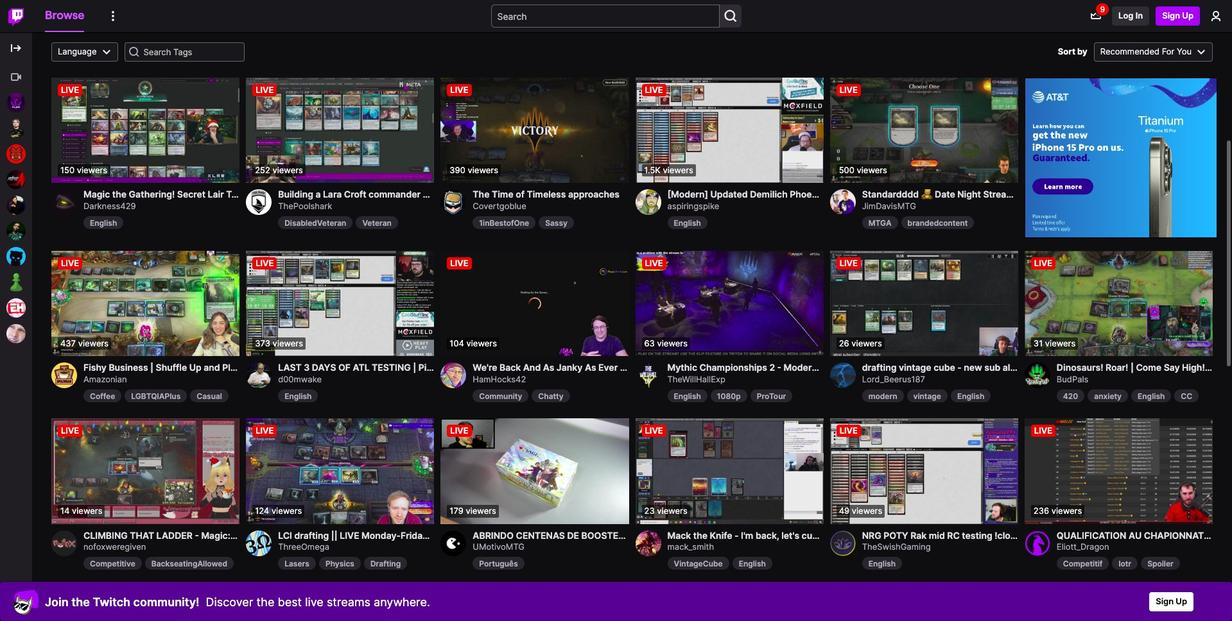 Task type: vqa. For each thing, say whether or not it's contained in the screenshot.


Task type: describe. For each thing, give the bounding box(es) containing it.
[modern] updated demilich phoenix aspiringspike
[[668, 189, 825, 211]]

english button down thewillhallexp
[[668, 390, 708, 403]]

mack_smith image
[[636, 531, 661, 557]]

demilich
[[750, 189, 788, 200]]

you
[[1177, 46, 1192, 56]]

lci drafting || live monday-friday 12 pm et || not a doctor threeomega
[[278, 530, 534, 553]]

competitif
[[1064, 559, 1103, 569]]

Search Input search field
[[491, 4, 720, 28]]

timeless
[[527, 189, 566, 200]]

the for join
[[71, 596, 90, 609]]

lasers
[[285, 559, 310, 569]]

chatty button
[[532, 390, 570, 403]]

anxiety
[[1095, 392, 1122, 401]]

lotr
[[1119, 559, 1132, 569]]

❗catarse❗pix
[[647, 530, 716, 541]]

jimdavismtg link
[[862, 190, 1019, 213]]

mack_smith
[[668, 542, 714, 553]]

the for mack
[[694, 530, 708, 541]]

s1mple image
[[6, 119, 26, 138]]

streams
[[327, 596, 371, 609]]

drafting inside 'drafting vintage cube - new sub alert + emotes lord_beerus187'
[[862, 363, 897, 373]]

browse
[[45, 8, 84, 22]]

sypherpk image
[[6, 145, 26, 164]]

1 horizontal spatial the
[[257, 596, 275, 609]]

spoiler button
[[1141, 557, 1180, 570]]

english down 'drafting vintage cube - new sub alert + emotes lord_beerus187'
[[958, 392, 985, 401]]

adren_tv image
[[6, 170, 26, 189]]

lord_beerus187 image
[[830, 363, 856, 389]]

phoenix
[[790, 189, 825, 200]]

browse link
[[45, 0, 84, 31]]

disabledveteran button
[[278, 216, 353, 229]]

1 vertical spatial sign up button
[[1150, 593, 1194, 612]]

lord_beerus187
[[862, 375, 926, 385]]

chatty
[[538, 392, 564, 401]]

0 vertical spatial up
[[1183, 10, 1194, 21]]

- for knife
[[735, 530, 739, 541]]

not
[[480, 530, 496, 541]]

et
[[458, 530, 469, 541]]

climbing that ladder - magic: the gathering arena - historic ranked - !tarot !testfate - nofoxweregiven image
[[51, 419, 240, 525]]

monday-
[[362, 530, 401, 541]]

we're back and as janky as ever !jank !coffee !socials !deck - hamhocks42 image
[[441, 251, 629, 357]]

drafting
[[371, 559, 401, 569]]

lotr button
[[1113, 557, 1138, 570]]

de
[[567, 530, 579, 541]]

i'm
[[741, 530, 754, 541]]

english down dinosaurs! roar!  |  come say high! 1luv!  | budpals
[[1138, 392, 1165, 401]]

sassy button
[[539, 216, 574, 229]]

a inside building a lara croft commander deck !mtg #mtgpartner thepoolshark
[[316, 189, 321, 200]]

discover
[[206, 596, 253, 609]]

!socials
[[676, 363, 709, 373]]

time
[[492, 189, 514, 200]]

dinosaurs!
[[1057, 363, 1104, 373]]

1 as from the left
[[543, 363, 555, 373]]

recommended for you
[[1101, 46, 1192, 56]]

emotes
[[1034, 363, 1066, 373]]

log in button
[[1113, 6, 1150, 26]]

—
[[635, 530, 644, 541]]

nrg poty rak mid rc testing !clothing !deck - theswishgaming image
[[830, 419, 1019, 525]]

recommended for you button
[[1094, 42, 1213, 61]]

modern
[[869, 392, 898, 401]]

2 | from the left
[[1230, 363, 1233, 373]]

live
[[340, 530, 359, 541]]

stewie2k image
[[6, 196, 26, 215]]

lgbtqiaplus button
[[125, 390, 187, 403]]

cc
[[1181, 392, 1193, 401]]

português button
[[473, 557, 525, 570]]

lci
[[278, 530, 292, 541]]

amazonian image
[[51, 363, 77, 389]]

drafting inside lci drafting || live monday-friday 12 pm et || not a doctor threeomega
[[294, 530, 329, 541]]

mtga
[[869, 218, 892, 228]]

au
[[1129, 530, 1142, 541]]

0 vertical spatial sign
[[1163, 10, 1181, 21]]

last 3 days of atl testing | pioneer gyruda (showcase list) |  !coolstuff !moxfield !manatraders !heavyplay - d00mwake image
[[246, 251, 434, 357]]

recommended
[[1101, 46, 1160, 56]]

1 vertical spatial sign up
[[1156, 597, 1188, 607]]

nrg
[[862, 530, 882, 541]]

backseatingallowed
[[151, 559, 227, 569]]

vintagecube button
[[668, 557, 729, 570]]

theswishgaming image
[[830, 531, 856, 557]]

budpals image
[[1025, 363, 1051, 389]]

nofoxweregiven
[[83, 542, 146, 553]]

1inbestofone button
[[473, 216, 536, 229]]

abrindo centenas de boosters! — ❗catarse❗pix - umotivomtg image
[[441, 419, 629, 525]]

twitch
[[93, 596, 130, 609]]

updated
[[711, 189, 748, 200]]

building a lara croft commander deck !mtg #mtgpartner - thepoolshark image
[[246, 77, 434, 184]]

aspiringspike image
[[636, 190, 661, 215]]

!clothing
[[995, 530, 1033, 541]]

in
[[1136, 10, 1143, 21]]

drafting vintage cube - new sub alert + emotes lord_beerus187
[[862, 363, 1066, 385]]

coolcat image
[[13, 590, 39, 615]]

!mtg
[[447, 189, 470, 200]]

vintagecube
[[674, 559, 723, 569]]

protour button
[[751, 390, 793, 403]]

doctor
[[506, 530, 534, 541]]

qualification
[[1057, 530, 1127, 541]]

1080p
[[717, 392, 741, 401]]

1 vertical spatial sign
[[1156, 597, 1174, 607]]

abrindo
[[473, 530, 514, 541]]

thepoolshark image
[[246, 190, 272, 215]]

sassy
[[545, 218, 568, 228]]

come
[[1136, 363, 1162, 373]]

croft
[[344, 189, 366, 200]]

qualification au chapionnat europ eliott_dragon
[[1057, 530, 1233, 553]]

covertgoblue
[[473, 201, 527, 211]]

budpals
[[1057, 375, 1089, 385]]

eliott_dragon
[[1057, 542, 1110, 553]]

english down the darkness429
[[90, 218, 117, 228]]

chess image
[[6, 273, 26, 292]]

mythic championships 2 - modern -- pro tour coverage 24/7 - !ukraine !list !snap - video ©wizards of the coast. used with permission - thewillhallexp image
[[636, 251, 824, 357]]

d00mwake image
[[246, 363, 272, 389]]

english button down dinosaurs! roar!  |  come say high! 1luv!  | budpals
[[1132, 390, 1172, 403]]

drafting vintage cube - new sub alert + emotes - lord_beerus187 image
[[830, 251, 1019, 357]]



Task type: locate. For each thing, give the bounding box(es) containing it.
0 horizontal spatial as
[[543, 363, 555, 373]]

drafting
[[862, 363, 897, 373], [294, 530, 329, 541]]

janky
[[557, 363, 583, 373]]

!pics
[[828, 530, 849, 541]]

up down spoiler button
[[1176, 597, 1188, 607]]

english down mack the knife - i'm back, let's cube. !pics mack_smith
[[739, 559, 766, 569]]

coffee button
[[83, 390, 122, 403]]

umotivomtg image
[[441, 531, 467, 557]]

d00mwake
[[278, 375, 322, 385]]

threeomega image
[[246, 531, 272, 557]]

1 vertical spatial a
[[498, 530, 503, 541]]

poty
[[884, 530, 909, 541]]

1 horizontal spatial drafting
[[862, 363, 897, 373]]

the left best at the bottom left of the page
[[257, 596, 275, 609]]

420
[[1064, 392, 1079, 401]]

anxiety button
[[1088, 390, 1129, 403]]

the time of timeless approaches covertgoblue
[[473, 189, 620, 211]]

sign up button down spoiler
[[1150, 593, 1194, 612]]

darkness429
[[83, 201, 136, 211]]

- left i'm on the bottom right of the page
[[735, 530, 739, 541]]

friday
[[401, 530, 428, 541]]

competitif button
[[1057, 557, 1109, 570]]

language
[[58, 46, 97, 56]]

jimdavismtg image
[[830, 190, 856, 215]]

darkness429 image
[[51, 190, 77, 215]]

testing
[[962, 530, 993, 541]]

fl0m image
[[6, 93, 26, 112]]

the inside mack the knife - i'm back, let's cube. !pics mack_smith
[[694, 530, 708, 541]]

ever
[[599, 363, 618, 373]]

nofoxweregiven image
[[51, 531, 77, 557]]

dinosaurs! roar!  |  come say high! 1luv!  | budpals
[[1057, 363, 1233, 385]]

mid
[[929, 530, 945, 541]]

high!
[[1182, 363, 1205, 373]]

drafting up lord_beerus187
[[862, 363, 897, 373]]

!deck up 1080p button
[[712, 363, 736, 373]]

casual button
[[190, 390, 229, 403]]

english button down 'd00mwake'
[[278, 390, 318, 403]]

0 horizontal spatial ||
[[331, 530, 338, 541]]

symfuhny image
[[6, 324, 26, 344]]

2 || from the left
[[472, 530, 478, 541]]

the right join at bottom left
[[71, 596, 90, 609]]

thewillhallexp image
[[636, 363, 661, 389]]

vintage button
[[907, 390, 948, 403]]

lirik image
[[6, 247, 26, 267]]

up
[[1183, 10, 1194, 21], [1176, 597, 1188, 607]]

the
[[694, 530, 708, 541], [71, 596, 90, 609], [257, 596, 275, 609]]

vintage up lord_beerus187
[[899, 363, 932, 373]]

!deck right !clothing
[[1036, 530, 1060, 541]]

english button down aspiringspike on the top of page
[[668, 216, 708, 229]]

sort
[[1058, 46, 1076, 56]]

building a lara croft commander deck !mtg #mtgpartner thepoolshark
[[278, 189, 531, 211]]

1 vertical spatial up
[[1176, 597, 1188, 607]]

d00mwake link
[[278, 363, 434, 386]]

[modern]
[[668, 189, 708, 200]]

- for cube
[[958, 363, 962, 373]]

veteran
[[363, 218, 392, 228]]

0 vertical spatial sign up button
[[1156, 6, 1200, 26]]

12
[[430, 530, 440, 541]]

1 horizontal spatial !deck
[[1036, 530, 1060, 541]]

nrg poty rak mid rc testing !clothing !deck theswishgaming
[[862, 530, 1060, 553]]

spoiler
[[1148, 559, 1174, 569]]

0 vertical spatial !deck
[[712, 363, 736, 373]]

hamhocks42
[[473, 375, 526, 385]]

sort by
[[1058, 46, 1088, 56]]

vintage inside button
[[914, 392, 942, 401]]

| right the 1luv! on the bottom of page
[[1230, 363, 1233, 373]]

mack the knife - i'm back, let's cube. !pics mack_smith
[[668, 530, 849, 553]]

qualification au chapionnat europe - debrief de barcelona !r - eliott_dragon image
[[1025, 419, 1213, 525]]

a up umotivomtg
[[498, 530, 503, 541]]

| right roar!
[[1131, 363, 1134, 373]]

0 horizontal spatial -
[[735, 530, 739, 541]]

pm
[[442, 530, 456, 541]]

!deck
[[712, 363, 736, 373], [1036, 530, 1060, 541]]

europ
[[1207, 530, 1233, 541]]

english down theswishgaming
[[869, 559, 896, 569]]

0 vertical spatial drafting
[[862, 363, 897, 373]]

|| left 'live'
[[331, 530, 338, 541]]

1 | from the left
[[1131, 363, 1134, 373]]

nickeh30 image
[[6, 299, 26, 318]]

physics
[[326, 559, 354, 569]]

[modern] updated demilich phoenix - aspiringspike image
[[636, 77, 824, 184]]

0 vertical spatial vintage
[[899, 363, 932, 373]]

chapionnat
[[1144, 530, 1205, 541]]

amazonian
[[83, 375, 127, 385]]

magic the gathering! secret lair tomb raider edh deck building #mtgpartner #ad - darkness429 image
[[51, 77, 240, 184]]

casual
[[197, 392, 222, 401]]

- inside 'drafting vintage cube - new sub alert + emotes lord_beerus187'
[[958, 363, 962, 373]]

english button down 'drafting vintage cube - new sub alert + emotes lord_beerus187'
[[951, 390, 991, 403]]

1inbestofone
[[479, 218, 529, 228]]

disabledveteran
[[285, 218, 346, 228]]

english
[[90, 218, 117, 228], [674, 218, 701, 228], [285, 392, 312, 401], [674, 392, 701, 401], [958, 392, 985, 401], [1138, 392, 1165, 401], [739, 559, 766, 569], [869, 559, 896, 569]]

we're back and as janky as ever !jank !coffee !socials !deck hamhocks42
[[473, 363, 736, 385]]

hamhocks42 image
[[441, 363, 467, 389]]

competitive
[[90, 559, 135, 569]]

alert
[[1003, 363, 1023, 373]]

0 horizontal spatial |
[[1131, 363, 1134, 373]]

aspiringspike
[[668, 201, 720, 211]]

1 vertical spatial !deck
[[1036, 530, 1060, 541]]

0 horizontal spatial the
[[71, 596, 90, 609]]

1 vertical spatial drafting
[[294, 530, 329, 541]]

2 horizontal spatial the
[[694, 530, 708, 541]]

standardddd 🧸 date night stream tonight 🪀 !jb 🎄 !holidaycards 🏢  !blacklotus 🔺 !tokens 💡 - jimdavismtg image
[[830, 77, 1019, 184]]

None field
[[124, 42, 244, 61]]

a left lara
[[316, 189, 321, 200]]

0 horizontal spatial !deck
[[712, 363, 736, 373]]

!coffee
[[643, 363, 674, 373]]

sign up
[[1163, 10, 1194, 21], [1156, 597, 1188, 607]]

join the twitch community! discover the best live streams anywhere.
[[45, 596, 430, 609]]

mack the knife - i'm back, let's cube. !pics - mack_smith image
[[636, 419, 824, 525]]

1 || from the left
[[331, 530, 338, 541]]

covertgoblue image
[[441, 190, 467, 215]]

!deck inside we're back and as janky as ever !jank !coffee !socials !deck hamhocks42
[[712, 363, 736, 373]]

português
[[479, 559, 518, 569]]

420 button
[[1057, 390, 1085, 403]]

rc
[[948, 530, 960, 541]]

boosters!
[[582, 530, 633, 541]]

english down aspiringspike on the top of page
[[674, 218, 701, 228]]

community
[[479, 392, 522, 401]]

as left ever
[[585, 363, 596, 373]]

kennys image
[[6, 222, 26, 241]]

mtga button
[[862, 216, 898, 229]]

english button
[[83, 216, 124, 229], [668, 216, 708, 229], [278, 390, 318, 403], [668, 390, 708, 403], [951, 390, 991, 403], [1132, 390, 1172, 403], [733, 557, 773, 570], [862, 557, 902, 570]]

0 vertical spatial a
[[316, 189, 321, 200]]

abrindo centenas de boosters! — ❗catarse❗pix umotivomtg
[[473, 530, 716, 553]]

fishy business | shuffle up and play!!!! --> !suap | new videos on !youtube - amazonian image
[[51, 251, 240, 357]]

Search Tags search field
[[124, 42, 244, 61]]

english down 'd00mwake'
[[285, 392, 312, 401]]

|
[[1131, 363, 1134, 373], [1230, 363, 1233, 373]]

0 horizontal spatial drafting
[[294, 530, 329, 541]]

sign down spoiler
[[1156, 597, 1174, 607]]

the up mack_smith
[[694, 530, 708, 541]]

english down thewillhallexp
[[674, 392, 701, 401]]

1 vertical spatial -
[[735, 530, 739, 541]]

1 horizontal spatial |
[[1230, 363, 1233, 373]]

sign
[[1163, 10, 1181, 21], [1156, 597, 1174, 607]]

1 horizontal spatial -
[[958, 363, 962, 373]]

-
[[958, 363, 962, 373], [735, 530, 739, 541]]

veteran button
[[356, 216, 398, 229]]

lci drafting || live monday-friday 12 pm et || not a doctor - threeomega image
[[246, 419, 434, 525]]

lara
[[323, 189, 342, 200]]

- left new
[[958, 363, 962, 373]]

1 horizontal spatial as
[[585, 363, 596, 373]]

vintage down cube
[[914, 392, 942, 401]]

!jank
[[620, 363, 641, 373]]

english button down the darkness429
[[83, 216, 124, 229]]

new
[[964, 363, 983, 373]]

sign up down spoiler
[[1156, 597, 1188, 607]]

1 horizontal spatial a
[[498, 530, 503, 541]]

sign up button up the you
[[1156, 6, 1200, 26]]

competitive button
[[83, 557, 142, 570]]

recommended channels group
[[0, 64, 32, 347]]

1 vertical spatial vintage
[[914, 392, 942, 401]]

sign up up the you
[[1163, 10, 1194, 21]]

sign right in
[[1163, 10, 1181, 21]]

approaches
[[568, 189, 620, 200]]

thepoolshark
[[278, 201, 332, 211]]

0 horizontal spatial a
[[316, 189, 321, 200]]

darkness429 link
[[83, 190, 240, 213]]

umotivomtg
[[473, 542, 525, 553]]

1 horizontal spatial ||
[[472, 530, 478, 541]]

drafting up threeomega
[[294, 530, 329, 541]]

!deck inside nrg poty rak mid rc testing !clothing !deck theswishgaming
[[1036, 530, 1060, 541]]

0 vertical spatial sign up
[[1163, 10, 1194, 21]]

- inside mack the knife - i'm back, let's cube. !pics mack_smith
[[735, 530, 739, 541]]

a
[[316, 189, 321, 200], [498, 530, 503, 541]]

sign up button
[[1156, 6, 1200, 26], [1150, 593, 1194, 612]]

0 vertical spatial -
[[958, 363, 962, 373]]

|| right et
[[472, 530, 478, 541]]

up up the you
[[1183, 10, 1194, 21]]

eliott_dragon image
[[1025, 531, 1051, 557]]

community!
[[133, 596, 199, 609]]

2 as from the left
[[585, 363, 596, 373]]

vintage inside 'drafting vintage cube - new sub alert + emotes lord_beerus187'
[[899, 363, 932, 373]]

back,
[[756, 530, 780, 541]]

dinosaurs! roar!  |  come say high! 1luv!  |  closed captioning - budpals image
[[1025, 251, 1213, 357]]

as right and
[[543, 363, 555, 373]]

anywhere.
[[374, 596, 430, 609]]

english button down theswishgaming
[[862, 557, 902, 570]]

||
[[331, 530, 338, 541], [472, 530, 478, 541]]

the time of timeless approaches - covertgoblue image
[[441, 77, 629, 184]]

a inside lci drafting || live monday-friday 12 pm et || not a doctor threeomega
[[498, 530, 503, 541]]

english button down mack the knife - i'm back, let's cube. !pics mack_smith
[[733, 557, 773, 570]]

brandedcontent
[[908, 218, 968, 228]]

say
[[1164, 363, 1180, 373]]

threeomega
[[278, 542, 329, 553]]



